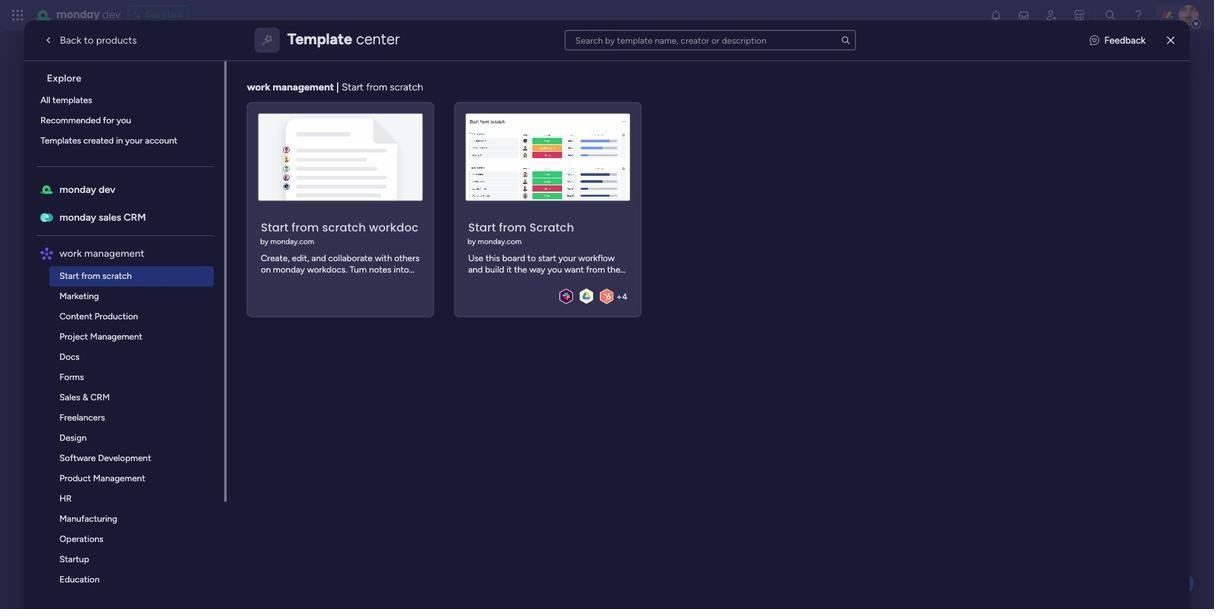 Task type: vqa. For each thing, say whether or not it's contained in the screenshot.
Sort "popup button"
no



Task type: locate. For each thing, give the bounding box(es) containing it.
docs
[[60, 351, 80, 362]]

workdoc
[[369, 219, 419, 235]]

templates
[[41, 135, 81, 145]]

more.
[[306, 287, 328, 298]]

template
[[288, 29, 352, 48]]

production
[[95, 311, 138, 321]]

dev up "products"
[[102, 8, 120, 22]]

1 monday.com from the left
[[270, 237, 314, 246]]

all
[[41, 94, 51, 105]]

manufacturing
[[60, 513, 118, 524]]

operations
[[60, 533, 104, 544]]

by inside 'start from scratch by monday.com'
[[468, 237, 476, 246]]

+ 4
[[617, 291, 628, 302]]

1 vertical spatial dev
[[99, 183, 116, 195]]

0 horizontal spatial monday.com
[[270, 237, 314, 246]]

scratch
[[390, 80, 423, 92], [322, 219, 366, 235], [103, 270, 132, 281]]

None search field
[[565, 30, 856, 50]]

1 by from the left
[[260, 237, 269, 246]]

management down development
[[93, 473, 146, 483]]

list box containing explore
[[29, 61, 227, 609]]

tasks,
[[304, 276, 327, 286]]

0 vertical spatial management
[[90, 331, 143, 342]]

1 horizontal spatial crm
[[124, 211, 146, 223]]

Search by template name, creator or description search field
[[565, 30, 856, 50]]

monday marketplace image
[[1073, 9, 1086, 22]]

and up workdocs. on the left of the page
[[312, 253, 326, 264]]

1 horizontal spatial by
[[468, 237, 476, 246]]

search image
[[841, 35, 851, 45]]

back
[[60, 34, 81, 46]]

scratch down center
[[390, 80, 423, 92]]

forms
[[60, 371, 84, 382]]

0 horizontal spatial scratch
[[103, 270, 132, 281]]

management down production
[[90, 331, 143, 342]]

2 by from the left
[[468, 237, 476, 246]]

from inside start from scratch workdoc by monday.com
[[292, 219, 319, 235]]

0 vertical spatial management
[[273, 80, 334, 92]]

and
[[312, 253, 326, 264], [289, 287, 304, 298]]

start inside 'start from scratch by monday.com'
[[468, 219, 496, 235]]

management
[[90, 331, 143, 342], [93, 473, 146, 483]]

monday dev
[[56, 8, 120, 22], [60, 183, 116, 195]]

in
[[116, 135, 123, 145]]

1 horizontal spatial and
[[312, 253, 326, 264]]

sales
[[60, 392, 81, 402]]

workdocs.
[[307, 264, 347, 275]]

0 vertical spatial scratch
[[390, 80, 423, 92]]

0 horizontal spatial by
[[260, 237, 269, 246]]

monday dev up to
[[56, 8, 120, 22]]

monday inside create, edit, and collaborate with others on monday workdocs. turn notes into actionable tasks, share charts, embed videos and more.
[[273, 264, 305, 275]]

from inside the work management templates element
[[82, 270, 100, 281]]

software development
[[60, 452, 151, 463]]

start
[[342, 80, 364, 92], [261, 219, 289, 235], [468, 219, 496, 235], [60, 270, 79, 281]]

plans
[[162, 9, 183, 20]]

monday.com inside 'start from scratch by monday.com'
[[478, 237, 522, 246]]

software
[[60, 452, 96, 463]]

create,
[[261, 253, 290, 264]]

from up edit,
[[292, 219, 319, 235]]

work management
[[60, 247, 145, 259]]

product management
[[60, 473, 146, 483]]

scratch down work management
[[103, 270, 132, 281]]

crm right &
[[91, 392, 110, 402]]

turn
[[350, 264, 367, 275]]

charts,
[[352, 276, 379, 286]]

development
[[98, 452, 151, 463]]

work for work management
[[60, 247, 82, 259]]

1 vertical spatial management
[[93, 473, 146, 483]]

1 horizontal spatial scratch
[[322, 219, 366, 235]]

and down actionable
[[289, 287, 304, 298]]

crm inside the work management templates element
[[91, 392, 110, 402]]

0 horizontal spatial and
[[289, 287, 304, 298]]

monday up back
[[56, 8, 100, 22]]

from for start from scratch workdoc by monday.com
[[292, 219, 319, 235]]

1 vertical spatial monday dev
[[60, 183, 116, 195]]

monday left sales
[[60, 211, 96, 223]]

actionable
[[261, 276, 302, 286]]

monday up "monday sales crm" in the left top of the page
[[60, 183, 96, 195]]

1 vertical spatial work
[[60, 247, 82, 259]]

0 vertical spatial and
[[312, 253, 326, 264]]

templates
[[53, 94, 92, 105]]

start inside the work management templates element
[[60, 270, 79, 281]]

0 horizontal spatial work
[[60, 247, 82, 259]]

james peterson image
[[1179, 5, 1199, 25]]

crm
[[124, 211, 146, 223], [91, 392, 110, 402]]

to
[[84, 34, 94, 46]]

work for work management | start from scratch
[[247, 80, 270, 92]]

videos
[[261, 287, 287, 298]]

sales & crm
[[60, 392, 110, 402]]

1 horizontal spatial work
[[247, 80, 270, 92]]

for
[[103, 114, 115, 125]]

start inside start from scratch workdoc by monday.com
[[261, 219, 289, 235]]

management for work management | start from scratch
[[273, 80, 334, 92]]

from up marketing at the left of the page
[[82, 270, 100, 281]]

crm for monday sales crm
[[124, 211, 146, 223]]

monday dev up "monday sales crm" in the left top of the page
[[60, 183, 116, 195]]

1 vertical spatial scratch
[[322, 219, 366, 235]]

design
[[60, 432, 87, 443]]

help button
[[1150, 573, 1194, 594]]

from right |
[[366, 80, 388, 92]]

management
[[273, 80, 334, 92], [85, 247, 145, 259]]

2 horizontal spatial scratch
[[390, 80, 423, 92]]

all templates
[[41, 94, 92, 105]]

scratch
[[530, 219, 574, 235]]

0 horizontal spatial crm
[[91, 392, 110, 402]]

dev
[[102, 8, 120, 22], [99, 183, 116, 195]]

crm right sales
[[124, 211, 146, 223]]

monday up actionable
[[273, 264, 305, 275]]

management left |
[[273, 80, 334, 92]]

by inside start from scratch workdoc by monday.com
[[260, 237, 269, 246]]

4
[[622, 291, 628, 302]]

1 horizontal spatial monday.com
[[478, 237, 522, 246]]

from left scratch
[[499, 219, 527, 235]]

1 vertical spatial and
[[289, 287, 304, 298]]

hr
[[60, 493, 72, 504]]

collaborate
[[328, 253, 373, 264]]

list box
[[29, 61, 227, 609]]

from
[[366, 80, 388, 92], [292, 219, 319, 235], [499, 219, 527, 235], [82, 270, 100, 281]]

dev up sales
[[99, 183, 116, 195]]

0 vertical spatial work
[[247, 80, 270, 92]]

monday
[[56, 8, 100, 22], [60, 183, 96, 195], [60, 211, 96, 223], [273, 264, 305, 275]]

2 vertical spatial scratch
[[103, 270, 132, 281]]

0 vertical spatial crm
[[124, 211, 146, 223]]

startup
[[60, 554, 90, 564]]

from for start from scratch
[[82, 270, 100, 281]]

2 monday.com from the left
[[478, 237, 522, 246]]

1 vertical spatial crm
[[91, 392, 110, 402]]

monday.com
[[270, 237, 314, 246], [478, 237, 522, 246]]

scratch inside the work management templates element
[[103, 270, 132, 281]]

back to products button
[[32, 28, 147, 53]]

management up the start from scratch
[[85, 247, 145, 259]]

scratch for start from scratch workdoc by monday.com
[[322, 219, 366, 235]]

scratch inside start from scratch workdoc by monday.com
[[322, 219, 366, 235]]

marketing
[[60, 290, 99, 301]]

0 horizontal spatial management
[[85, 247, 145, 259]]

by
[[260, 237, 269, 246], [468, 237, 476, 246]]

from inside 'start from scratch by monday.com'
[[499, 219, 527, 235]]

scratch up collaborate
[[322, 219, 366, 235]]

v2 user feedback image
[[1090, 33, 1100, 47]]

others
[[394, 253, 420, 264]]

1 horizontal spatial management
[[273, 80, 334, 92]]

1 vertical spatial management
[[85, 247, 145, 259]]

work
[[247, 80, 270, 92], [60, 247, 82, 259]]



Task type: describe. For each thing, give the bounding box(es) containing it.
create, edit, and collaborate with others on monday workdocs. turn notes into actionable tasks, share charts, embed videos and more.
[[261, 253, 420, 298]]

start from scratch workdoc by monday.com
[[260, 219, 419, 246]]

template center
[[288, 29, 400, 48]]

sales
[[99, 211, 121, 223]]

start from scratch by monday.com
[[468, 219, 574, 246]]

content production
[[60, 311, 138, 321]]

your
[[125, 135, 143, 145]]

0 vertical spatial dev
[[102, 8, 120, 22]]

see
[[145, 9, 160, 20]]

product
[[60, 473, 91, 483]]

created
[[84, 135, 114, 145]]

explore element
[[37, 90, 224, 151]]

start for start from scratch by monday.com
[[468, 219, 496, 235]]

content
[[60, 311, 93, 321]]

see plans
[[145, 9, 183, 20]]

crm for sales & crm
[[91, 392, 110, 402]]

you
[[117, 114, 131, 125]]

monday sales crm
[[60, 211, 146, 223]]

work management templates element
[[37, 266, 224, 609]]

help
[[1161, 577, 1184, 590]]

invite members image
[[1046, 9, 1058, 22]]

+
[[617, 291, 622, 302]]

with
[[375, 253, 392, 264]]

update feed image
[[1018, 9, 1030, 22]]

0 vertical spatial monday dev
[[56, 8, 120, 22]]

center
[[356, 29, 400, 48]]

from for start from scratch by monday.com
[[499, 219, 527, 235]]

products
[[96, 34, 137, 46]]

notes
[[369, 264, 392, 275]]

explore
[[47, 71, 82, 84]]

start for start from scratch workdoc by monday.com
[[261, 219, 289, 235]]

templates created in your account
[[41, 135, 178, 145]]

close image
[[1167, 35, 1175, 45]]

scratch for start from scratch
[[103, 270, 132, 281]]

share
[[329, 276, 350, 286]]

recommended
[[41, 114, 101, 125]]

education
[[60, 574, 100, 585]]

notifications image
[[990, 9, 1003, 22]]

select product image
[[11, 9, 24, 22]]

management for product management
[[93, 473, 146, 483]]

|
[[337, 80, 339, 92]]

recommended for you
[[41, 114, 131, 125]]

back to products
[[60, 34, 137, 46]]

monday.com inside start from scratch workdoc by monday.com
[[270, 237, 314, 246]]

account
[[145, 135, 178, 145]]

&
[[83, 392, 88, 402]]

project
[[60, 331, 88, 342]]

see plans button
[[128, 6, 189, 25]]

management for work management
[[85, 247, 145, 259]]

explore heading
[[37, 61, 224, 90]]

search everything image
[[1104, 9, 1117, 22]]

work management | start from scratch
[[247, 80, 423, 92]]

feedback link
[[1090, 33, 1146, 47]]

management for project management
[[90, 331, 143, 342]]

edit,
[[292, 253, 309, 264]]

feedback
[[1105, 34, 1146, 46]]

start for start from scratch
[[60, 270, 79, 281]]

embed
[[381, 276, 409, 286]]

on
[[261, 264, 271, 275]]

help image
[[1132, 9, 1145, 22]]

into
[[394, 264, 409, 275]]

freelancers
[[60, 412, 105, 423]]

project management
[[60, 331, 143, 342]]

start from scratch
[[60, 270, 132, 281]]



